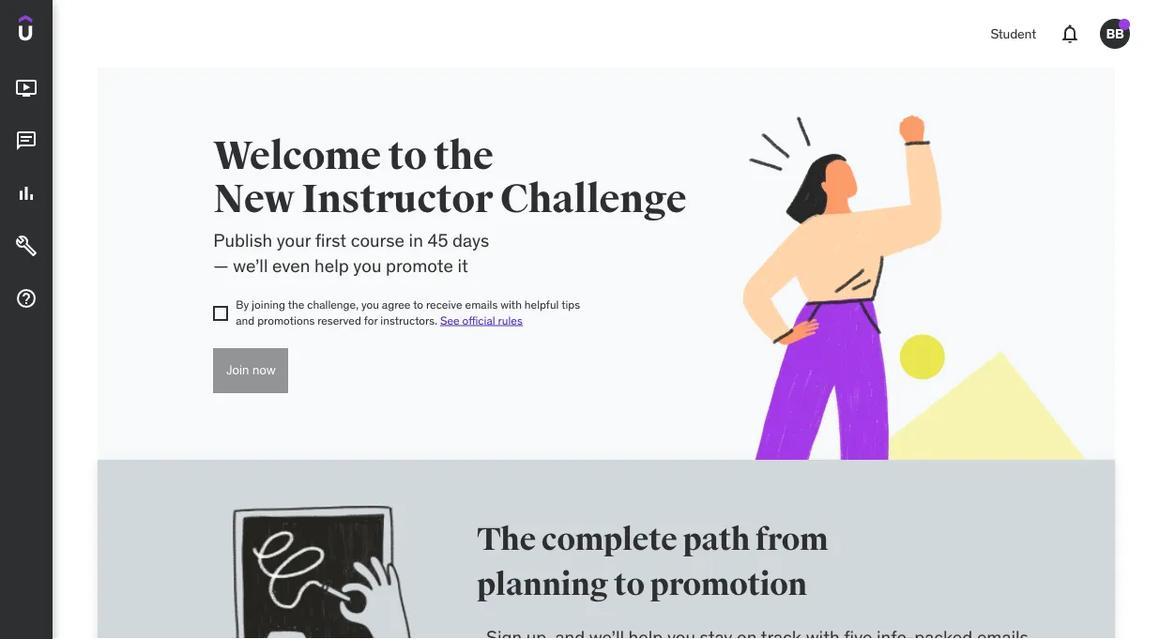 Task type: vqa. For each thing, say whether or not it's contained in the screenshot.
45
yes



Task type: describe. For each thing, give the bounding box(es) containing it.
welcome to the new instructor challenge publish your first course in 45 days — we'll even help you promote it
[[213, 131, 687, 277]]

you inside "by joining the challenge, you agree to receive emails with helpful tips and promotions reserved for instructors. see official rules"
[[361, 297, 379, 312]]

see official rules link
[[440, 313, 523, 328]]

help
[[315, 254, 349, 277]]

xsmall image
[[213, 306, 228, 321]]

first
[[315, 229, 346, 252]]

emails
[[465, 297, 498, 312]]

days
[[453, 229, 489, 252]]

welcome
[[213, 131, 381, 180]]

bb
[[1106, 25, 1124, 42]]

promotions
[[257, 313, 315, 328]]

it
[[458, 254, 468, 277]]

the for to
[[434, 131, 494, 180]]

2 medium image from the top
[[15, 182, 38, 205]]

join now button
[[213, 348, 288, 393]]

to inside the complete path from planning to promotion
[[614, 565, 645, 604]]

by
[[236, 297, 249, 312]]

udemy image
[[19, 15, 104, 47]]

reserved
[[317, 313, 361, 328]]

and
[[236, 313, 255, 328]]

agree
[[382, 297, 411, 312]]

the complete path from planning to promotion
[[477, 520, 828, 604]]

to inside "by joining the challenge, you agree to receive emails with helpful tips and promotions reserved for instructors. see official rules"
[[413, 297, 423, 312]]

new
[[213, 175, 295, 223]]

with
[[501, 297, 522, 312]]

from
[[756, 520, 828, 559]]

for
[[364, 313, 378, 328]]

the
[[477, 520, 536, 559]]

student link
[[980, 11, 1048, 56]]

join now
[[226, 363, 276, 377]]

receive
[[426, 297, 463, 312]]

instructor
[[302, 175, 493, 223]]

course
[[351, 229, 405, 252]]

student
[[991, 25, 1036, 42]]

joining
[[252, 297, 285, 312]]

45
[[428, 229, 448, 252]]

official
[[462, 313, 495, 328]]

complete
[[542, 520, 677, 559]]

1 medium image from the top
[[15, 77, 38, 100]]

tips
[[562, 297, 580, 312]]

even
[[272, 254, 310, 277]]



Task type: locate. For each thing, give the bounding box(es) containing it.
1 vertical spatial medium image
[[15, 235, 38, 257]]

the up promotions
[[288, 297, 305, 312]]

1 vertical spatial the
[[288, 297, 305, 312]]

0 vertical spatial to
[[388, 131, 427, 180]]

medium image
[[15, 130, 38, 152], [15, 182, 38, 205]]

planning
[[477, 565, 609, 604]]

3 medium image from the top
[[15, 287, 38, 310]]

—
[[213, 254, 229, 277]]

2 vertical spatial medium image
[[15, 287, 38, 310]]

1 horizontal spatial the
[[434, 131, 494, 180]]

the inside welcome to the new instructor challenge publish your first course in 45 days — we'll even help you promote it
[[434, 131, 494, 180]]

instructors.
[[381, 313, 438, 328]]

you up for
[[361, 297, 379, 312]]

join
[[226, 363, 249, 377]]

0 vertical spatial medium image
[[15, 130, 38, 152]]

to
[[388, 131, 427, 180], [413, 297, 423, 312], [614, 565, 645, 604]]

to inside welcome to the new instructor challenge publish your first course in 45 days — we'll even help you promote it
[[388, 131, 427, 180]]

to up instructors.
[[413, 297, 423, 312]]

0 vertical spatial medium image
[[15, 77, 38, 100]]

0 vertical spatial the
[[434, 131, 494, 180]]

the inside "by joining the challenge, you agree to receive emails with helpful tips and promotions reserved for instructors. see official rules"
[[288, 297, 305, 312]]

the up days
[[434, 131, 494, 180]]

you inside welcome to the new instructor challenge publish your first course in 45 days — we'll even help you promote it
[[353, 254, 382, 277]]

0 horizontal spatial the
[[288, 297, 305, 312]]

1 medium image from the top
[[15, 130, 38, 152]]

bb link
[[1093, 11, 1138, 56]]

2 medium image from the top
[[15, 235, 38, 257]]

we'll
[[233, 254, 268, 277]]

to up in
[[388, 131, 427, 180]]

path
[[683, 520, 750, 559]]

1 vertical spatial to
[[413, 297, 423, 312]]

promotion
[[650, 565, 807, 604]]

2 vertical spatial to
[[614, 565, 645, 604]]

the for joining
[[288, 297, 305, 312]]

challenge
[[500, 175, 687, 223]]

you
[[353, 254, 382, 277], [361, 297, 379, 312]]

medium image
[[15, 77, 38, 100], [15, 235, 38, 257], [15, 287, 38, 310]]

you down course
[[353, 254, 382, 277]]

challenge,
[[307, 297, 359, 312]]

notifications image
[[1059, 23, 1082, 45]]

0 vertical spatial you
[[353, 254, 382, 277]]

to down complete
[[614, 565, 645, 604]]

the
[[434, 131, 494, 180], [288, 297, 305, 312]]

by joining the challenge, you agree to receive emails with helpful tips and promotions reserved for instructors. see official rules
[[236, 297, 580, 328]]

rules
[[498, 313, 523, 328]]

helpful
[[525, 297, 559, 312]]

you have alerts image
[[1119, 19, 1130, 30]]

promote
[[386, 254, 453, 277]]

in
[[409, 229, 423, 252]]

publish
[[213, 229, 272, 252]]

1 vertical spatial medium image
[[15, 182, 38, 205]]

see
[[440, 313, 460, 328]]

your
[[277, 229, 311, 252]]

now
[[253, 363, 276, 377]]

1 vertical spatial you
[[361, 297, 379, 312]]



